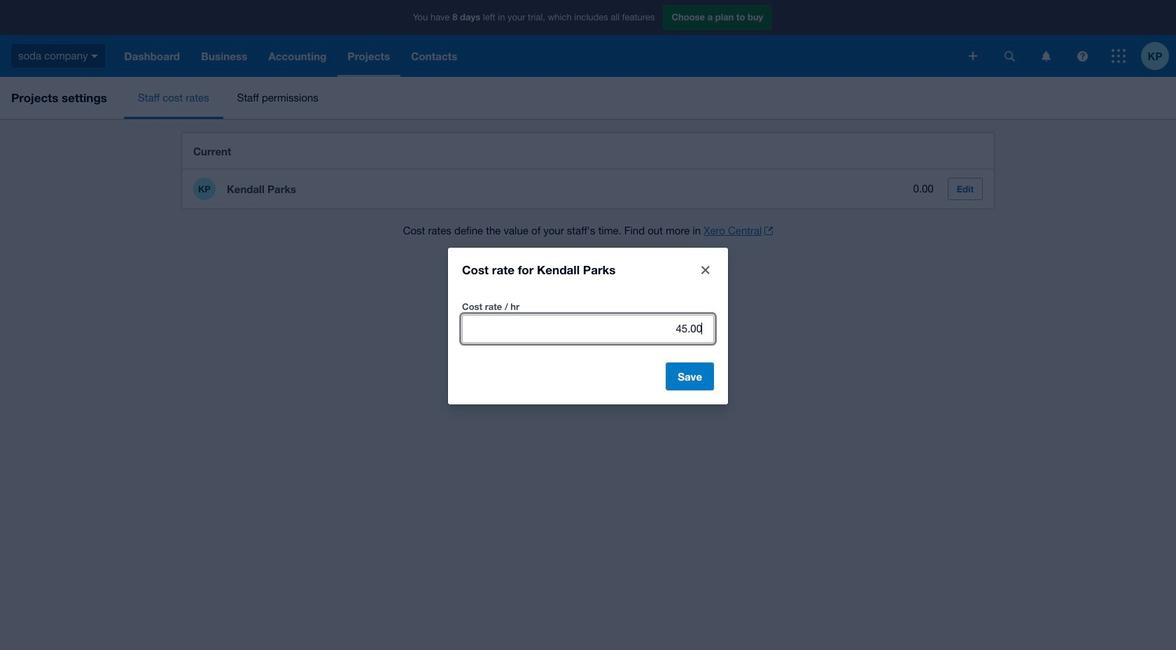 Task type: locate. For each thing, give the bounding box(es) containing it.
svg image
[[1004, 51, 1015, 61], [1077, 51, 1088, 61], [969, 52, 977, 60], [91, 54, 98, 58]]

svg image
[[1112, 49, 1126, 63], [1041, 51, 1050, 61]]

dialog
[[448, 247, 728, 404]]

0 horizontal spatial svg image
[[1041, 51, 1050, 61]]

banner
[[0, 0, 1176, 77]]



Task type: vqa. For each thing, say whether or not it's contained in the screenshot.
The "W-"
no



Task type: describe. For each thing, give the bounding box(es) containing it.
1 horizontal spatial svg image
[[1112, 49, 1126, 63]]

0.00 field
[[463, 315, 713, 342]]

close image
[[701, 266, 710, 274]]



